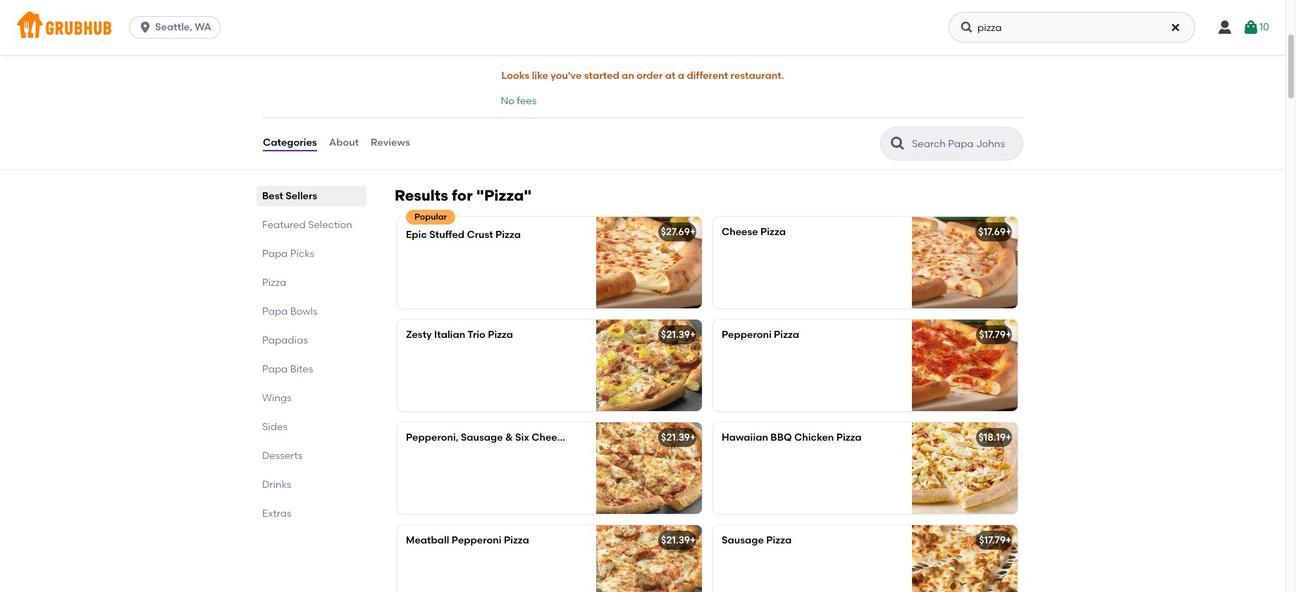 Task type: locate. For each thing, give the bounding box(es) containing it.
no
[[501, 95, 515, 107]]

pepperoni, sausage & six cheese pizza image
[[596, 423, 702, 514]]

2 vertical spatial $21.39 +
[[661, 535, 696, 547]]

0 vertical spatial sausage
[[461, 432, 503, 444]]

$17.79 + for sausage pizza
[[979, 535, 1012, 547]]

papa
[[262, 248, 288, 260], [262, 306, 288, 318], [262, 363, 288, 375]]

sausage pizza
[[722, 535, 792, 547]]

papa left bites on the bottom of the page
[[262, 363, 288, 375]]

1 vertical spatial $21.39 +
[[661, 432, 696, 444]]

$21.39 for pizza
[[661, 329, 690, 341]]

0 vertical spatial $17.79 +
[[979, 329, 1012, 341]]

crust
[[467, 229, 493, 241]]

+
[[690, 226, 696, 238], [1006, 226, 1012, 238], [690, 329, 696, 341], [1006, 329, 1012, 341], [690, 432, 696, 444], [1006, 432, 1012, 444], [690, 535, 696, 547], [1006, 535, 1012, 547]]

sausage
[[461, 432, 503, 444], [722, 535, 764, 547]]

epic
[[406, 229, 427, 241]]

pepperoni pizza image
[[912, 320, 1018, 411]]

2 $17.79 from the top
[[979, 535, 1006, 547]]

svg image inside 10 button
[[1243, 19, 1260, 36]]

cheese pizza
[[722, 226, 786, 238]]

hawaiian bbq chicken pizza image
[[912, 423, 1018, 514]]

cheese right $27.69 + at the top right of the page
[[722, 226, 758, 238]]

1 $17.79 + from the top
[[979, 329, 1012, 341]]

for
[[452, 186, 473, 204]]

reviews
[[371, 137, 410, 149]]

1 $21.39 + from the top
[[661, 329, 696, 341]]

svg image inside seattle, wa button
[[138, 20, 152, 35]]

papa for papa bites
[[262, 363, 288, 375]]

$17.79 + for pepperoni pizza
[[979, 329, 1012, 341]]

at
[[665, 70, 676, 82]]

0 horizontal spatial sausage
[[461, 432, 503, 444]]

like
[[532, 70, 548, 82]]

1 vertical spatial $17.79
[[979, 535, 1006, 547]]

+ for pepperoni pizza
[[1006, 329, 1012, 341]]

2 $21.39 + from the top
[[661, 432, 696, 444]]

six
[[515, 432, 529, 444]]

epic stuffed crust pizza image
[[596, 217, 702, 308]]

pepperoni
[[722, 329, 772, 341], [452, 535, 502, 547]]

meatball pepperoni pizza
[[406, 535, 529, 547]]

popular
[[414, 212, 447, 222]]

1 vertical spatial $17.79 +
[[979, 535, 1012, 547]]

papa for papa bowls
[[262, 306, 288, 318]]

2 vertical spatial $21.39
[[661, 535, 690, 547]]

order
[[637, 70, 663, 82]]

1 vertical spatial papa
[[262, 306, 288, 318]]

$17.79 for pepperoni pizza
[[979, 329, 1006, 341]]

1 horizontal spatial pepperoni
[[722, 329, 772, 341]]

3 $21.39 from the top
[[661, 535, 690, 547]]

0 vertical spatial pepperoni
[[722, 329, 772, 341]]

2 $17.79 + from the top
[[979, 535, 1012, 547]]

1 $17.79 from the top
[[979, 329, 1006, 341]]

selection
[[308, 219, 352, 231]]

2 $21.39 from the top
[[661, 432, 690, 444]]

picks
[[290, 248, 314, 260]]

cheese pizza image
[[912, 217, 1018, 308]]

0 vertical spatial $17.79
[[979, 329, 1006, 341]]

papa left picks
[[262, 248, 288, 260]]

papa picks
[[262, 248, 314, 260]]

0 vertical spatial $21.39
[[661, 329, 690, 341]]

about button
[[328, 118, 360, 169]]

cheese
[[722, 226, 758, 238], [532, 432, 568, 444]]

1 vertical spatial pepperoni
[[452, 535, 502, 547]]

2 papa from the top
[[262, 306, 288, 318]]

papa for papa picks
[[262, 248, 288, 260]]

svg image
[[1217, 19, 1233, 36], [1243, 19, 1260, 36], [138, 20, 152, 35], [960, 20, 974, 35], [1170, 22, 1181, 33]]

$17.79 +
[[979, 329, 1012, 341], [979, 535, 1012, 547]]

0 vertical spatial $21.39 +
[[661, 329, 696, 341]]

featured selection
[[262, 219, 352, 231]]

$18.19 +
[[979, 432, 1012, 444]]

papa bowls
[[262, 306, 317, 318]]

$27.69
[[661, 226, 690, 238]]

zesty italian trio pizza
[[406, 329, 513, 341]]

2 vertical spatial papa
[[262, 363, 288, 375]]

Search for food, convenience, alcohol... search field
[[949, 12, 1195, 43]]

1 vertical spatial sausage
[[722, 535, 764, 547]]

wa
[[195, 21, 211, 33]]

bites
[[290, 363, 313, 375]]

$17.79
[[979, 329, 1006, 341], [979, 535, 1006, 547]]

hawaiian bbq chicken pizza
[[722, 432, 862, 444]]

zesty
[[406, 329, 432, 341]]

results
[[395, 186, 448, 204]]

+ for pepperoni, sausage & six cheese pizza
[[690, 432, 696, 444]]

bbq
[[771, 432, 792, 444]]

cheese right six at bottom
[[532, 432, 568, 444]]

meatball pepperoni pizza image
[[596, 526, 702, 593]]

you've
[[551, 70, 582, 82]]

0 vertical spatial papa
[[262, 248, 288, 260]]

1 vertical spatial $21.39
[[661, 432, 690, 444]]

papa left bowls
[[262, 306, 288, 318]]

$17.79 for sausage pizza
[[979, 535, 1006, 547]]

sides
[[262, 421, 288, 433]]

0 horizontal spatial cheese
[[532, 432, 568, 444]]

pepperoni pizza
[[722, 329, 799, 341]]

looks like you've started an order at a different restaurant. button
[[501, 61, 785, 92]]

$21.39 +
[[661, 329, 696, 341], [661, 432, 696, 444], [661, 535, 696, 547]]

search icon image
[[890, 135, 906, 152]]

&
[[505, 432, 513, 444]]

3 papa from the top
[[262, 363, 288, 375]]

1 papa from the top
[[262, 248, 288, 260]]

1 horizontal spatial cheese
[[722, 226, 758, 238]]

looks like you've started an order at a different restaurant.
[[501, 70, 784, 82]]

$21.39
[[661, 329, 690, 341], [661, 432, 690, 444], [661, 535, 690, 547]]

desserts
[[262, 450, 303, 462]]

10
[[1260, 21, 1269, 33]]

+ for zesty italian trio pizza
[[690, 329, 696, 341]]

chicken
[[794, 432, 834, 444]]

$21.39 + for six
[[661, 432, 696, 444]]

$17.69
[[979, 226, 1006, 238]]

categories
[[263, 137, 317, 149]]

1 $21.39 from the top
[[661, 329, 690, 341]]

1 horizontal spatial sausage
[[722, 535, 764, 547]]

0 horizontal spatial pepperoni
[[452, 535, 502, 547]]

no fees
[[501, 95, 537, 107]]

pizza
[[761, 226, 786, 238], [496, 229, 521, 241], [262, 277, 286, 289], [488, 329, 513, 341], [774, 329, 799, 341], [570, 432, 596, 444], [836, 432, 862, 444], [504, 535, 529, 547], [766, 535, 792, 547]]

$21.39 + for pizza
[[661, 329, 696, 341]]



Task type: vqa. For each thing, say whether or not it's contained in the screenshot.
Wendy's delivery image
no



Task type: describe. For each thing, give the bounding box(es) containing it.
seattle,
[[155, 21, 192, 33]]

restaurant.
[[731, 70, 784, 82]]

$27.69 +
[[661, 226, 696, 238]]

+ for meatball pepperoni pizza
[[690, 535, 696, 547]]

fees
[[517, 95, 537, 107]]

best
[[262, 190, 283, 202]]

0 vertical spatial cheese
[[722, 226, 758, 238]]

$21.39 for six
[[661, 432, 690, 444]]

Search Papa Johns search field
[[911, 137, 1019, 151]]

bowls
[[290, 306, 317, 318]]

stuffed
[[429, 229, 465, 241]]

featured
[[262, 219, 306, 231]]

$17.69 +
[[979, 226, 1012, 238]]

hawaiian
[[722, 432, 768, 444]]

1 vertical spatial cheese
[[532, 432, 568, 444]]

3 $21.39 + from the top
[[661, 535, 696, 547]]

meatball
[[406, 535, 449, 547]]

papadias
[[262, 335, 308, 346]]

sausage pizza image
[[912, 526, 1018, 593]]

+ for cheese pizza
[[1006, 226, 1012, 238]]

different
[[687, 70, 728, 82]]

+ for sausage pizza
[[1006, 535, 1012, 547]]

best sellers
[[262, 190, 317, 202]]

wings
[[262, 392, 292, 404]]

pepperoni, sausage & six cheese pizza
[[406, 432, 596, 444]]

papa bites
[[262, 363, 313, 375]]

drinks
[[262, 479, 291, 491]]

about
[[329, 137, 359, 149]]

results for "pizza"
[[395, 186, 532, 204]]

+ for hawaiian bbq chicken pizza
[[1006, 432, 1012, 444]]

epic stuffed crust pizza
[[406, 229, 521, 241]]

"pizza"
[[476, 186, 532, 204]]

main navigation navigation
[[0, 0, 1286, 55]]

sellers
[[286, 190, 317, 202]]

started
[[584, 70, 619, 82]]

a
[[678, 70, 684, 82]]

looks
[[501, 70, 530, 82]]

10 button
[[1243, 15, 1269, 40]]

$18.19
[[979, 432, 1006, 444]]

seattle, wa button
[[129, 16, 226, 39]]

pepperoni,
[[406, 432, 458, 444]]

seattle, wa
[[155, 21, 211, 33]]

italian
[[434, 329, 465, 341]]

extras
[[262, 508, 292, 520]]

categories button
[[262, 118, 318, 169]]

trio
[[468, 329, 486, 341]]

zesty italian trio pizza image
[[596, 320, 702, 411]]

reviews button
[[370, 118, 411, 169]]

an
[[622, 70, 634, 82]]



